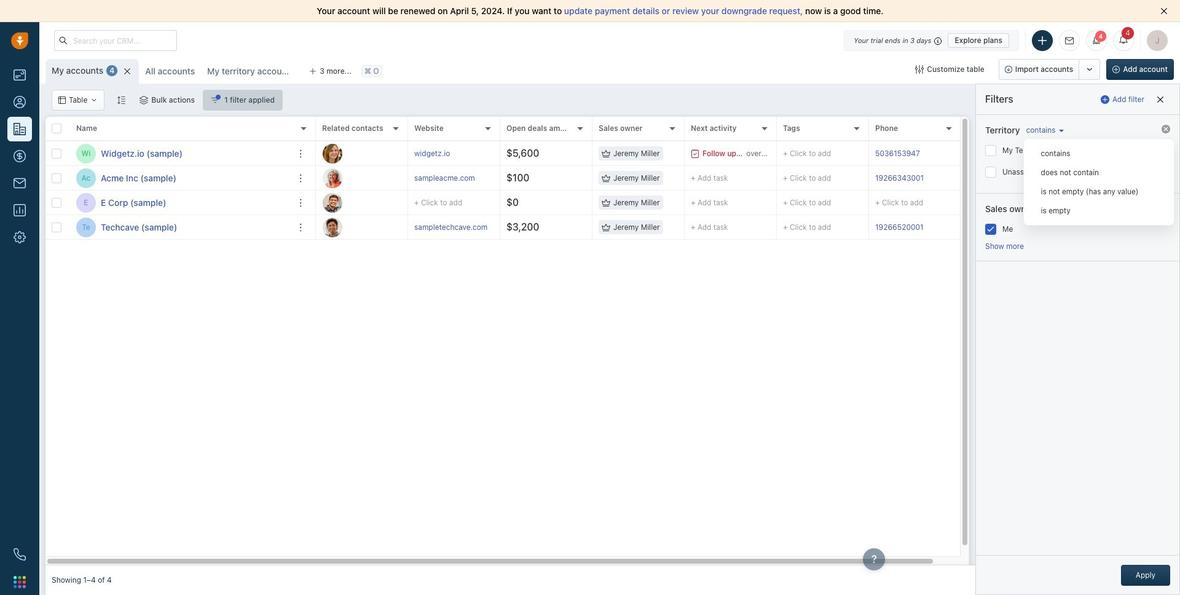 Task type: vqa. For each thing, say whether or not it's contained in the screenshot.
Style_Myh0__Igzzd8Unmi icon
yes



Task type: locate. For each thing, give the bounding box(es) containing it.
close image
[[1161, 7, 1168, 15]]

container_wx8msf4aqz5i3rn1 image
[[211, 96, 219, 105], [58, 97, 66, 104], [602, 149, 611, 158], [691, 149, 700, 158]]

1 row group from the left
[[46, 141, 316, 240]]

2 row group from the left
[[316, 141, 986, 240]]

phone element
[[7, 542, 32, 567]]

group
[[999, 59, 1101, 80]]

row
[[46, 117, 316, 141]]

grid
[[46, 117, 986, 566]]

column header
[[70, 117, 316, 141]]

press space to select this row. row
[[46, 141, 316, 166], [316, 141, 986, 166], [46, 166, 316, 191], [316, 166, 986, 191], [46, 191, 316, 215], [316, 191, 986, 215], [46, 215, 316, 240], [316, 215, 986, 240]]

container_wx8msf4aqz5i3rn1 image
[[916, 65, 924, 74], [140, 96, 148, 105], [91, 97, 98, 104], [602, 174, 611, 182], [602, 198, 611, 207], [602, 223, 611, 232]]

row group
[[46, 141, 316, 240], [316, 141, 986, 240]]



Task type: describe. For each thing, give the bounding box(es) containing it.
phone image
[[14, 549, 26, 561]]

l image
[[323, 168, 343, 188]]

s image
[[323, 217, 343, 237]]

style_myh0__igzzd8unmi image
[[117, 96, 126, 104]]

j image
[[323, 144, 343, 163]]

Search your CRM... text field
[[54, 30, 177, 51]]

freshworks switcher image
[[14, 576, 26, 588]]

send email image
[[1066, 37, 1074, 45]]

j image
[[323, 193, 343, 212]]



